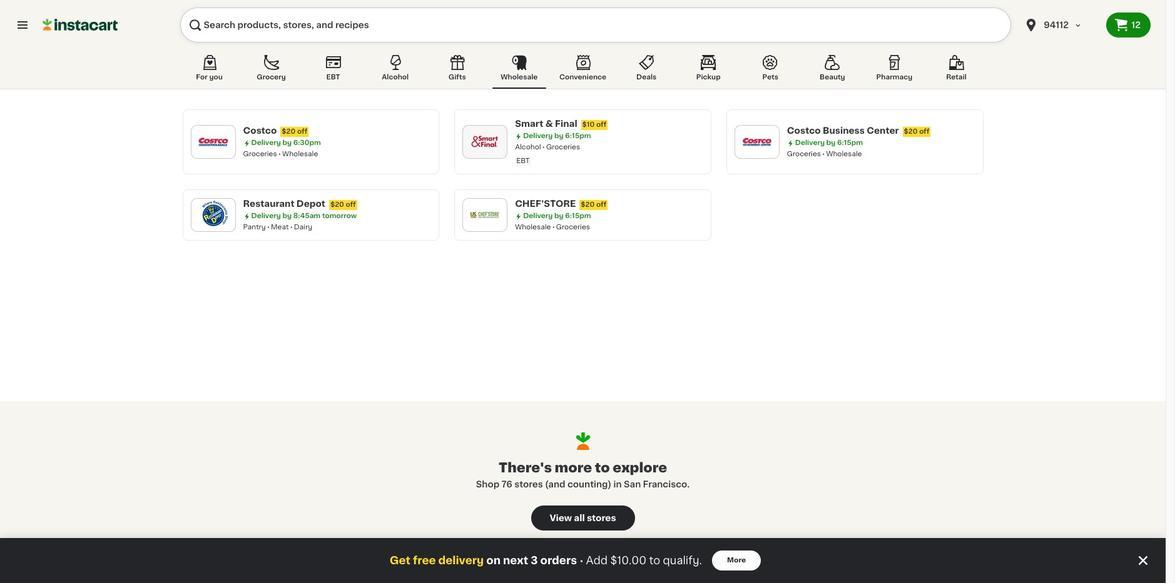 Task type: locate. For each thing, give the bounding box(es) containing it.
wholesale inside button
[[501, 74, 538, 81]]

ebt inside button
[[326, 74, 340, 81]]

alcohol
[[382, 74, 409, 81], [515, 144, 541, 151]]

costco
[[243, 126, 277, 135], [787, 126, 821, 135]]

1 vertical spatial alcohol
[[515, 144, 541, 151]]

groceries wholesale down business
[[787, 151, 862, 158]]

more button
[[712, 551, 761, 571]]

delivery by 6:15pm down business
[[795, 140, 863, 146]]

0 horizontal spatial costco
[[243, 126, 277, 135]]

1 costco from the left
[[243, 126, 277, 135]]

in
[[614, 481, 622, 489]]

$20
[[282, 128, 296, 135], [904, 128, 918, 135], [330, 202, 344, 208], [581, 202, 595, 208]]

1 groceries wholesale from the left
[[243, 151, 318, 158]]

to up 'counting)'
[[595, 462, 610, 475]]

delivery by 6:15pm for smart
[[523, 133, 591, 140]]

$20 right center
[[904, 128, 918, 135]]

1 horizontal spatial stores
[[587, 514, 616, 523]]

more
[[727, 558, 746, 564]]

off inside smart & final $10 off
[[596, 121, 607, 128]]

by down chef'store $20 off
[[555, 213, 564, 220]]

delivery
[[523, 133, 553, 140], [251, 140, 281, 146], [795, 140, 825, 146], [251, 213, 281, 220], [523, 213, 553, 220]]

costco business center logo image
[[741, 126, 773, 158]]

None search field
[[180, 8, 1011, 43]]

8:45am
[[293, 213, 321, 220]]

wholesale button
[[492, 53, 546, 89]]

groceries wholesale down delivery by 6:30pm
[[243, 151, 318, 158]]

off inside chef'store $20 off
[[596, 202, 607, 208]]

off inside restaurant depot $20 off
[[346, 202, 356, 208]]

ebt button
[[306, 53, 360, 89]]

2 costco from the left
[[787, 126, 821, 135]]

0 horizontal spatial to
[[595, 462, 610, 475]]

by for chef'store
[[555, 213, 564, 220]]

grocery
[[257, 74, 286, 81]]

ebt right the grocery
[[326, 74, 340, 81]]

depot
[[297, 200, 325, 208]]

0 horizontal spatial stores
[[515, 481, 543, 489]]

0 vertical spatial alcohol
[[382, 74, 409, 81]]

gifts button
[[430, 53, 484, 89]]

pets
[[763, 74, 779, 81]]

alcohol down smart
[[515, 144, 541, 151]]

more
[[555, 462, 592, 475]]

$20 up tomorrow
[[330, 202, 344, 208]]

groceries down smart & final $10 off
[[546, 144, 580, 151]]

costco up delivery by 6:30pm
[[243, 126, 277, 135]]

by for costco business center
[[827, 140, 836, 146]]

pets button
[[744, 53, 797, 89]]

$20 up delivery by 6:30pm
[[282, 128, 296, 135]]

delivery down costco $20 off
[[251, 140, 281, 146]]

alcohol left gifts
[[382, 74, 409, 81]]

off inside costco $20 off
[[297, 128, 307, 135]]

delivery down business
[[795, 140, 825, 146]]

off right center
[[919, 128, 930, 135]]

smart & final $10 off
[[515, 120, 607, 128]]

by
[[555, 133, 564, 140], [283, 140, 292, 146], [827, 140, 836, 146], [283, 213, 292, 220], [555, 213, 564, 220]]

alcohol button
[[368, 53, 422, 89]]

delivery by 6:15pm for costco
[[795, 140, 863, 146]]

groceries wholesale for business
[[787, 151, 862, 158]]

wholesale
[[501, 74, 538, 81], [282, 151, 318, 158], [826, 151, 862, 158], [515, 224, 551, 231]]

ebt down alcohol groceries at the left top of page
[[516, 158, 530, 165]]

for
[[196, 74, 208, 81]]

groceries down costco $20 off
[[243, 151, 277, 158]]

1 vertical spatial ebt
[[516, 158, 530, 165]]

chef'store $20 off
[[515, 200, 607, 208]]

0 vertical spatial to
[[595, 462, 610, 475]]

convenience
[[559, 74, 606, 81]]

off right chef'store
[[596, 202, 607, 208]]

beauty button
[[806, 53, 859, 89]]

1 horizontal spatial groceries wholesale
[[787, 151, 862, 158]]

to inside there's more to explore shop 76 stores (and counting) in san francisco.
[[595, 462, 610, 475]]

dairy
[[294, 224, 312, 231]]

2 groceries wholesale from the left
[[787, 151, 862, 158]]

off inside costco business center $20 off
[[919, 128, 930, 135]]

delivery by 6:30pm
[[251, 140, 321, 146]]

delivery down restaurant
[[251, 213, 281, 220]]

pantry meat dairy
[[243, 224, 312, 231]]

off
[[596, 121, 607, 128], [297, 128, 307, 135], [919, 128, 930, 135], [346, 202, 356, 208], [596, 202, 607, 208]]

by up meat
[[283, 213, 292, 220]]

stores right all
[[587, 514, 616, 523]]

0 vertical spatial ebt
[[326, 74, 340, 81]]

costco business center $20 off
[[787, 126, 930, 135]]

94112
[[1044, 21, 1069, 29]]

delivery by 6:15pm up wholesale groceries
[[523, 213, 591, 220]]

stores
[[515, 481, 543, 489], [587, 514, 616, 523]]

$20 up wholesale groceries
[[581, 202, 595, 208]]

grocery button
[[244, 53, 298, 89]]

1 horizontal spatial alcohol
[[515, 144, 541, 151]]

delivery by 8:45am tomorrow
[[251, 213, 357, 220]]

1 horizontal spatial ebt
[[516, 158, 530, 165]]

1 horizontal spatial costco
[[787, 126, 821, 135]]

wholesale up smart
[[501, 74, 538, 81]]

off right $10
[[596, 121, 607, 128]]

deals button
[[620, 53, 673, 89]]

delivery for costco
[[251, 140, 281, 146]]

view all stores
[[550, 514, 616, 523]]

delivery by 6:15pm down smart & final $10 off
[[523, 133, 591, 140]]

0 vertical spatial stores
[[515, 481, 543, 489]]

free
[[413, 556, 436, 566]]

groceries right costco business center logo at the right of the page
[[787, 151, 821, 158]]

groceries
[[546, 144, 580, 151], [243, 151, 277, 158], [787, 151, 821, 158], [556, 224, 590, 231]]

costco for costco business center
[[787, 126, 821, 135]]

0 horizontal spatial ebt
[[326, 74, 340, 81]]

groceries wholesale
[[243, 151, 318, 158], [787, 151, 862, 158]]

gifts
[[449, 74, 466, 81]]

6:15pm down chef'store $20 off
[[565, 213, 591, 220]]

by down costco $20 off
[[283, 140, 292, 146]]

delivery
[[438, 556, 484, 566]]

there's more to explore shop 76 stores (and counting) in san francisco.
[[476, 462, 690, 489]]

6:15pm down business
[[837, 140, 863, 146]]

to right $10.00
[[649, 556, 660, 566]]

6:15pm down $10
[[565, 133, 591, 140]]

restaurant depot $20 off
[[243, 200, 356, 208]]

costco left business
[[787, 126, 821, 135]]

ebt
[[326, 74, 340, 81], [516, 158, 530, 165]]

business
[[823, 126, 865, 135]]

alcohol inside button
[[382, 74, 409, 81]]

6:15pm for final
[[565, 133, 591, 140]]

restaurant depot logo image
[[197, 199, 229, 232]]

1 vertical spatial to
[[649, 556, 660, 566]]

delivery up alcohol groceries at the left top of page
[[523, 133, 553, 140]]

to
[[595, 462, 610, 475], [649, 556, 660, 566]]

instacart image
[[43, 18, 118, 33]]

by down business
[[827, 140, 836, 146]]

costco logo image
[[197, 126, 229, 158]]

delivery by 6:15pm
[[523, 133, 591, 140], [795, 140, 863, 146], [523, 213, 591, 220]]

6:15pm
[[565, 133, 591, 140], [837, 140, 863, 146], [565, 213, 591, 220]]

delivery down chef'store
[[523, 213, 553, 220]]

by for smart & final
[[555, 133, 564, 140]]

deals
[[636, 74, 657, 81]]

6:15pm for center
[[837, 140, 863, 146]]

0 horizontal spatial alcohol
[[382, 74, 409, 81]]

$20 inside chef'store $20 off
[[581, 202, 595, 208]]

by down smart & final $10 off
[[555, 133, 564, 140]]

stores inside view all stores 'button'
[[587, 514, 616, 523]]

stores down there's
[[515, 481, 543, 489]]

off up 6:30pm on the left
[[297, 128, 307, 135]]

0 horizontal spatial groceries wholesale
[[243, 151, 318, 158]]

pickup button
[[682, 53, 735, 89]]

pickup
[[696, 74, 721, 81]]

12 button
[[1107, 13, 1151, 38]]

chef'store
[[515, 200, 576, 208]]

off up tomorrow
[[346, 202, 356, 208]]

Search field
[[180, 8, 1011, 43]]

1 vertical spatial stores
[[587, 514, 616, 523]]

chef'store logo image
[[469, 199, 501, 232]]

1 horizontal spatial to
[[649, 556, 660, 566]]



Task type: describe. For each thing, give the bounding box(es) containing it.
alcohol for alcohol
[[382, 74, 409, 81]]

delivery for smart & final
[[523, 133, 553, 140]]

meat
[[271, 224, 289, 231]]

by for restaurant depot
[[283, 213, 292, 220]]

94112 button
[[1024, 8, 1099, 43]]

76
[[502, 481, 512, 489]]

explore
[[613, 462, 667, 475]]

there's
[[499, 462, 552, 475]]

$20 inside costco business center $20 off
[[904, 128, 918, 135]]

delivery for costco business center
[[795, 140, 825, 146]]

treatment tracker modal dialog
[[0, 539, 1166, 584]]

&
[[545, 120, 553, 128]]

center
[[867, 126, 899, 135]]

costco for costco
[[243, 126, 277, 135]]

smart & final logo image
[[469, 126, 501, 158]]

san
[[624, 481, 641, 489]]

groceries wholesale for $20
[[243, 151, 318, 158]]

view
[[550, 514, 572, 523]]

stores inside there's more to explore shop 76 stores (and counting) in san francisco.
[[515, 481, 543, 489]]

pharmacy button
[[868, 53, 921, 89]]

wholesale down chef'store
[[515, 224, 551, 231]]

by for costco
[[283, 140, 292, 146]]

shop
[[476, 481, 499, 489]]

groceries down chef'store $20 off
[[556, 224, 590, 231]]

tomorrow
[[322, 213, 357, 220]]

wholesale down 6:30pm on the left
[[282, 151, 318, 158]]

costco $20 off
[[243, 126, 307, 135]]

6:15pm for off
[[565, 213, 591, 220]]

6:30pm
[[293, 140, 321, 146]]

alcohol groceries
[[515, 144, 580, 151]]

next
[[503, 556, 528, 566]]

smart
[[515, 120, 543, 128]]

alcohol for alcohol groceries
[[515, 144, 541, 151]]

•
[[580, 556, 584, 566]]

view all stores button
[[531, 506, 635, 531]]

$10.00
[[610, 556, 647, 566]]

delivery for restaurant depot
[[251, 213, 281, 220]]

shop categories tab list
[[182, 53, 983, 89]]

12
[[1132, 21, 1141, 29]]

view all stores link
[[531, 506, 635, 531]]

you
[[209, 74, 223, 81]]

wholesale down business
[[826, 151, 862, 158]]

to inside get free delivery on next 3 orders • add $10.00 to qualify.
[[649, 556, 660, 566]]

delivery by 6:15pm for chef'store
[[523, 213, 591, 220]]

beauty
[[820, 74, 845, 81]]

qualify.
[[663, 556, 702, 566]]

add
[[586, 556, 608, 566]]

pantry
[[243, 224, 266, 231]]

delivery for chef'store
[[523, 213, 553, 220]]

94112 button
[[1016, 8, 1107, 43]]

for you
[[196, 74, 223, 81]]

retail
[[946, 74, 967, 81]]

counting)
[[568, 481, 612, 489]]

all
[[574, 514, 585, 523]]

$20 inside costco $20 off
[[282, 128, 296, 135]]

get free delivery on next 3 orders • add $10.00 to qualify.
[[390, 556, 702, 566]]

restaurant
[[243, 200, 294, 208]]

$20 inside restaurant depot $20 off
[[330, 202, 344, 208]]

$10
[[582, 121, 595, 128]]

(and
[[545, 481, 565, 489]]

on
[[486, 556, 501, 566]]

pharmacy
[[876, 74, 913, 81]]

retail button
[[930, 53, 983, 89]]

3
[[531, 556, 538, 566]]

wholesale groceries
[[515, 224, 590, 231]]

orders
[[540, 556, 577, 566]]

get
[[390, 556, 411, 566]]

convenience button
[[554, 53, 611, 89]]

for you button
[[182, 53, 236, 89]]

final
[[555, 120, 577, 128]]

francisco.
[[643, 481, 690, 489]]



Task type: vqa. For each thing, say whether or not it's contained in the screenshot.
"all stores" link
no



